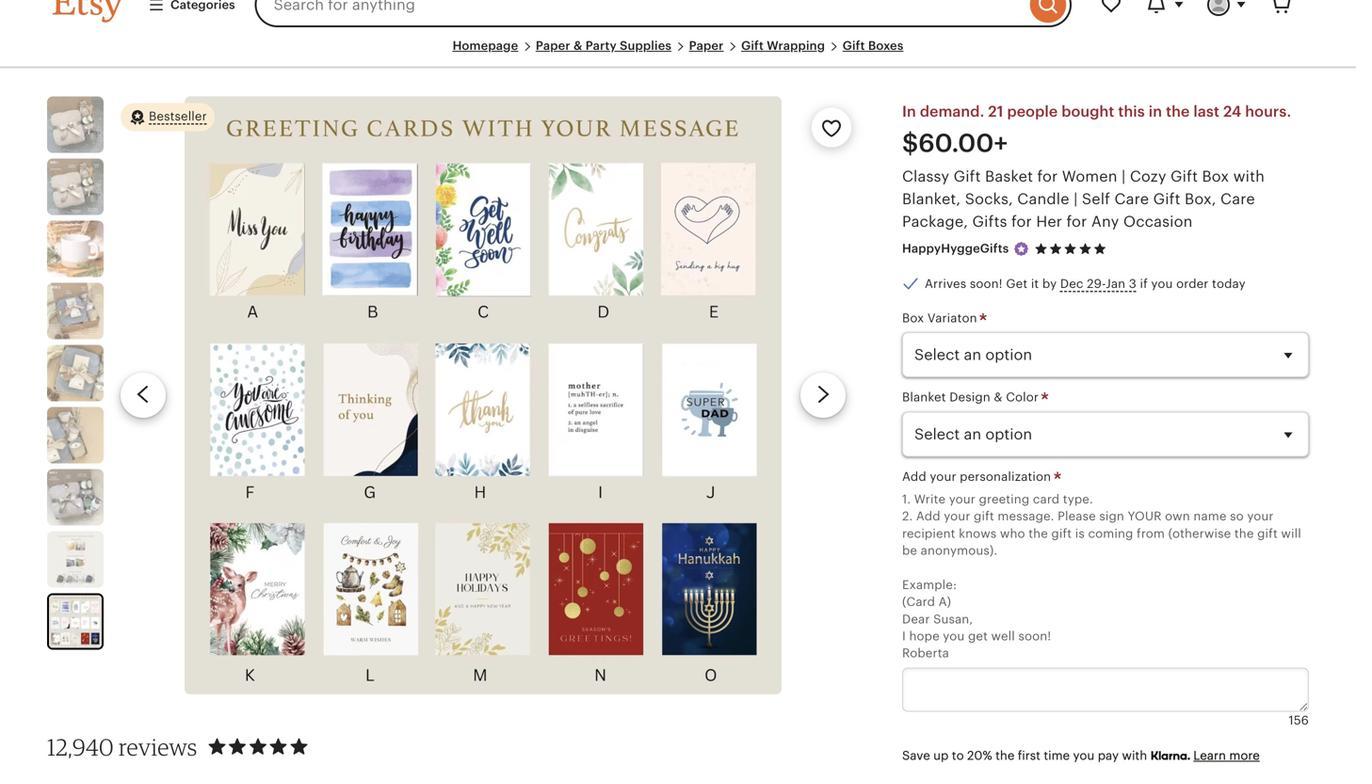 Task type: locate. For each thing, give the bounding box(es) containing it.
2 paper from the left
[[689, 39, 724, 53]]

a)
[[939, 595, 951, 609]]

socks,
[[965, 191, 1013, 208]]

gift left wrapping
[[741, 39, 764, 53]]

gift up occasion
[[1153, 191, 1181, 208]]

for right the her
[[1067, 213, 1087, 230]]

with inside classy gift basket for women | cozy gift box with blanket, socks, candle | self care gift box, care package, gifts for her for any occasion
[[1233, 168, 1265, 185]]

0 horizontal spatial box
[[902, 311, 924, 325]]

bestseller button
[[121, 102, 214, 132]]

classy gift basket for women | cozy gift box with blanket, socks, candle | self care gift box, care package, gifts for her for any occasion
[[902, 168, 1265, 230]]

reviews
[[119, 733, 197, 761]]

add up 1.
[[902, 470, 926, 484]]

dec
[[1060, 277, 1084, 291]]

1 horizontal spatial paper
[[689, 39, 724, 53]]

2 horizontal spatial gift
[[1257, 527, 1278, 541]]

menu bar
[[53, 39, 1303, 68]]

1. write your greeting card type. 2. add your gift message. please sign your own name so your recipient knows who the gift is coming from (otherwise the gift will be anonymous).
[[902, 493, 1301, 558]]

& left party
[[573, 39, 582, 53]]

write
[[914, 493, 946, 507]]

classy gift basket for women cozy gift box with blanket image 9 image
[[185, 97, 781, 695], [49, 596, 102, 648]]

for up candle
[[1037, 168, 1058, 185]]

soon!
[[1018, 630, 1051, 644]]

gift
[[741, 39, 764, 53], [843, 39, 865, 53], [954, 168, 981, 185], [1171, 168, 1198, 185], [1153, 191, 1181, 208]]

1 horizontal spatial |
[[1122, 168, 1126, 185]]

0 horizontal spatial with
[[1122, 749, 1147, 763]]

1 horizontal spatial you
[[1073, 749, 1095, 763]]

None search field
[[255, 0, 1072, 27]]

please
[[1058, 510, 1096, 524]]

the inside the save up to 20% the first time you pay with klarna. learn more
[[996, 749, 1015, 763]]

box left variaton
[[902, 311, 924, 325]]

1 horizontal spatial with
[[1233, 168, 1265, 185]]

banner
[[19, 0, 1337, 39]]

2 vertical spatial you
[[1073, 749, 1095, 763]]

your right so
[[1247, 510, 1274, 524]]

gift left is on the bottom right
[[1051, 527, 1072, 541]]

is
[[1075, 527, 1085, 541]]

156
[[1289, 714, 1309, 728]]

you left "pay"
[[1073, 749, 1095, 763]]

care right "box,"
[[1221, 191, 1255, 208]]

box inside classy gift basket for women | cozy gift box with blanket, socks, candle | self care gift box, care package, gifts for her for any occasion
[[1202, 168, 1229, 185]]

i
[[902, 630, 906, 644]]

hope
[[909, 630, 940, 644]]

0 horizontal spatial paper
[[536, 39, 570, 53]]

1 vertical spatial add
[[916, 510, 940, 524]]

0 horizontal spatial for
[[1011, 213, 1032, 230]]

1 vertical spatial |
[[1074, 191, 1078, 208]]

add inside 1. write your greeting card type. 2. add your gift message. please sign your own name so your recipient knows who the gift is coming from (otherwise the gift will be anonymous).
[[916, 510, 940, 524]]

paper link
[[689, 39, 724, 53]]

own
[[1165, 510, 1190, 524]]

today
[[1212, 277, 1246, 291]]

self
[[1082, 191, 1110, 208]]

your
[[930, 470, 956, 484], [949, 493, 976, 507], [944, 510, 970, 524], [1247, 510, 1274, 524]]

your up the write
[[930, 470, 956, 484]]

1 horizontal spatial gift
[[1051, 527, 1072, 541]]

gift up knows
[[974, 510, 994, 524]]

0 horizontal spatial &
[[573, 39, 582, 53]]

with
[[1233, 168, 1265, 185], [1122, 749, 1147, 763]]

| left self
[[1074, 191, 1078, 208]]

the right in
[[1166, 103, 1190, 120]]

box
[[1202, 168, 1229, 185], [902, 311, 924, 325]]

star_seller image
[[1013, 241, 1030, 258]]

the down so
[[1235, 527, 1254, 541]]

soon! get
[[970, 277, 1028, 291]]

with down 24
[[1233, 168, 1265, 185]]

the down message.
[[1029, 527, 1048, 541]]

learn
[[1193, 749, 1226, 763]]

this
[[1118, 103, 1145, 120]]

add up recipient at the right bottom
[[916, 510, 940, 524]]

(card
[[902, 595, 935, 609]]

paper
[[536, 39, 570, 53], [689, 39, 724, 53]]

your up knows
[[944, 510, 970, 524]]

gift
[[974, 510, 994, 524], [1051, 527, 1072, 541], [1257, 527, 1278, 541]]

with for pay
[[1122, 749, 1147, 763]]

with right "pay"
[[1122, 749, 1147, 763]]

for up star_seller icon
[[1011, 213, 1032, 230]]

0 vertical spatial with
[[1233, 168, 1265, 185]]

roberta
[[902, 647, 949, 661]]

box up "box,"
[[1202, 168, 1229, 185]]

time
[[1044, 749, 1070, 763]]

& left "color"
[[994, 390, 1003, 405]]

pay
[[1098, 749, 1119, 763]]

| left cozy
[[1122, 168, 1126, 185]]

1 horizontal spatial classy gift basket for women cozy gift box with blanket image 9 image
[[185, 97, 781, 695]]

1 horizontal spatial care
[[1221, 191, 1255, 208]]

you right the if
[[1151, 277, 1173, 291]]

&
[[573, 39, 582, 53], [994, 390, 1003, 405]]

classy gift basket for women cozy gift box with blanket image 6 image
[[47, 407, 104, 464]]

1 vertical spatial with
[[1122, 749, 1147, 763]]

people
[[1007, 103, 1058, 120]]

you down susan, at right bottom
[[943, 630, 965, 644]]

occasion
[[1123, 213, 1193, 230]]

add
[[902, 470, 926, 484], [916, 510, 940, 524]]

the
[[1166, 103, 1190, 120], [1029, 527, 1048, 541], [1235, 527, 1254, 541], [996, 749, 1015, 763]]

the left first
[[996, 749, 1015, 763]]

2.
[[902, 510, 913, 524]]

bought
[[1062, 103, 1115, 120]]

0 vertical spatial box
[[1202, 168, 1229, 185]]

box,
[[1185, 191, 1216, 208]]

paper for paper & party supplies
[[536, 39, 570, 53]]

klarna.
[[1150, 749, 1190, 764]]

0 horizontal spatial care
[[1115, 191, 1149, 208]]

1 vertical spatial &
[[994, 390, 1003, 405]]

care down cozy
[[1115, 191, 1149, 208]]

happyhyggegifts link
[[902, 242, 1009, 256]]

1 horizontal spatial &
[[994, 390, 1003, 405]]

with for box
[[1233, 168, 1265, 185]]

1 vertical spatial you
[[943, 630, 965, 644]]

hours.
[[1245, 103, 1291, 120]]

you inside example: (card a) dear susan, i hope you get well soon! roberta
[[943, 630, 965, 644]]

1 horizontal spatial box
[[1202, 168, 1229, 185]]

for
[[1037, 168, 1058, 185], [1011, 213, 1032, 230], [1067, 213, 1087, 230]]

|
[[1122, 168, 1126, 185], [1074, 191, 1078, 208]]

gift up 'socks,'
[[954, 168, 981, 185]]

supplies
[[620, 39, 672, 53]]

cozy
[[1130, 168, 1167, 185]]

with inside the save up to 20% the first time you pay with klarna. learn more
[[1122, 749, 1147, 763]]

0 vertical spatial &
[[573, 39, 582, 53]]

classy gift basket for women cozy gift box with blanket image 2 image
[[47, 159, 104, 215]]

paper left party
[[536, 39, 570, 53]]

you inside the save up to 20% the first time you pay with klarna. learn more
[[1073, 749, 1095, 763]]

women
[[1062, 168, 1118, 185]]

(otherwise
[[1168, 527, 1231, 541]]

0 vertical spatial you
[[1151, 277, 1173, 291]]

0 horizontal spatial you
[[943, 630, 965, 644]]

it
[[1031, 277, 1039, 291]]

2 horizontal spatial for
[[1067, 213, 1087, 230]]

save
[[902, 749, 930, 763]]

gift left will
[[1257, 527, 1278, 541]]

Search for anything text field
[[255, 0, 1026, 27]]

classy gift basket for women cozy gift box with blanket image 8 image
[[47, 532, 104, 588]]

24
[[1223, 103, 1242, 120]]

paper & party supplies link
[[536, 39, 672, 53]]

blanket design & color
[[902, 390, 1042, 405]]

1 paper from the left
[[536, 39, 570, 53]]

paper right 'supplies'
[[689, 39, 724, 53]]



Task type: describe. For each thing, give the bounding box(es) containing it.
1.
[[902, 493, 911, 507]]

0 horizontal spatial gift
[[974, 510, 994, 524]]

blanket
[[902, 390, 946, 405]]

box variaton
[[902, 311, 981, 325]]

classy gift basket for women cozy gift box with blanket image 4 image
[[47, 283, 104, 340]]

by
[[1042, 277, 1057, 291]]

who
[[1000, 527, 1025, 541]]

0 horizontal spatial classy gift basket for women cozy gift box with blanket image 9 image
[[49, 596, 102, 648]]

homepage link
[[453, 39, 518, 53]]

2 care from the left
[[1221, 191, 1255, 208]]

classy gift basket for women cozy gift box with blanket image 5 image
[[47, 345, 104, 402]]

will
[[1281, 527, 1301, 541]]

your down add your personalization
[[949, 493, 976, 507]]

candle
[[1017, 191, 1070, 208]]

29-
[[1087, 277, 1106, 291]]

bestseller
[[149, 109, 207, 123]]

get
[[968, 630, 988, 644]]

more
[[1229, 749, 1260, 763]]

color
[[1006, 390, 1039, 405]]

design
[[949, 390, 991, 405]]

homepage
[[453, 39, 518, 53]]

learn more button
[[1193, 749, 1260, 763]]

order
[[1176, 277, 1209, 291]]

20%
[[967, 749, 992, 763]]

2 horizontal spatial you
[[1151, 277, 1173, 291]]

& inside "menu bar"
[[573, 39, 582, 53]]

well
[[991, 630, 1015, 644]]

name
[[1194, 510, 1227, 524]]

personalization
[[960, 470, 1051, 484]]

0 vertical spatial add
[[902, 470, 926, 484]]

jan
[[1106, 277, 1126, 291]]

save up to 20% the first time you pay with klarna. learn more
[[902, 749, 1260, 764]]

blanket,
[[902, 191, 961, 208]]

0 horizontal spatial |
[[1074, 191, 1078, 208]]

gifts
[[972, 213, 1007, 230]]

in demand. 21 people bought this in the last 24 hours. $60.00+
[[902, 103, 1291, 157]]

you for klarna.
[[1073, 749, 1095, 763]]

add your personalization
[[902, 470, 1055, 484]]

arrives soon! get it by dec 29-jan 3 if you order today
[[925, 277, 1246, 291]]

Add your personalization text field
[[902, 668, 1309, 713]]

variaton
[[928, 311, 977, 325]]

demand.
[[920, 103, 984, 120]]

first
[[1018, 749, 1041, 763]]

so
[[1230, 510, 1244, 524]]

1 horizontal spatial for
[[1037, 168, 1058, 185]]

example: (card a) dear susan, i hope you get well soon! roberta
[[902, 578, 1051, 661]]

classy gift basket for women cozy gift box with blanket image 3 image
[[47, 221, 104, 277]]

any
[[1091, 213, 1119, 230]]

21
[[988, 103, 1003, 120]]

1 care from the left
[[1115, 191, 1149, 208]]

$60.00+
[[902, 129, 1008, 157]]

last
[[1194, 103, 1220, 120]]

paper for paper link
[[689, 39, 724, 53]]

example:
[[902, 578, 957, 592]]

party
[[586, 39, 617, 53]]

menu bar containing homepage
[[53, 39, 1303, 68]]

coming
[[1088, 527, 1133, 541]]

your
[[1128, 510, 1162, 524]]

classy gift basket for women cozy gift box with blanket image 1 image
[[47, 97, 104, 153]]

paper & party supplies
[[536, 39, 672, 53]]

dear
[[902, 612, 930, 627]]

up
[[933, 749, 949, 763]]

gift boxes
[[843, 39, 904, 53]]

card
[[1033, 493, 1060, 507]]

arrives
[[925, 277, 966, 291]]

gift boxes link
[[843, 39, 904, 53]]

her
[[1036, 213, 1062, 230]]

you for soon!
[[943, 630, 965, 644]]

in
[[902, 103, 916, 120]]

gift up "box,"
[[1171, 168, 1198, 185]]

recipient
[[902, 527, 955, 541]]

classy
[[902, 168, 949, 185]]

wrapping
[[767, 39, 825, 53]]

12,940
[[47, 733, 114, 761]]

0 vertical spatial |
[[1122, 168, 1126, 185]]

basket
[[985, 168, 1033, 185]]

knows
[[959, 527, 997, 541]]

message.
[[998, 510, 1054, 524]]

if
[[1140, 277, 1148, 291]]

gift left boxes
[[843, 39, 865, 53]]

package,
[[902, 213, 968, 230]]

sign
[[1099, 510, 1124, 524]]

type.
[[1063, 493, 1093, 507]]

from
[[1137, 527, 1165, 541]]

boxes
[[868, 39, 904, 53]]

be
[[902, 544, 917, 558]]

to
[[952, 749, 964, 763]]

classy gift basket for women cozy gift box with blanket image 7 image
[[47, 470, 104, 526]]

the inside in demand. 21 people bought this in the last 24 hours. $60.00+
[[1166, 103, 1190, 120]]

anonymous).
[[921, 544, 998, 558]]

in
[[1149, 103, 1162, 120]]

gift wrapping
[[741, 39, 825, 53]]

1 vertical spatial box
[[902, 311, 924, 325]]



Task type: vqa. For each thing, say whether or not it's contained in the screenshot.
'celinadigby festive tablecloth' link
no



